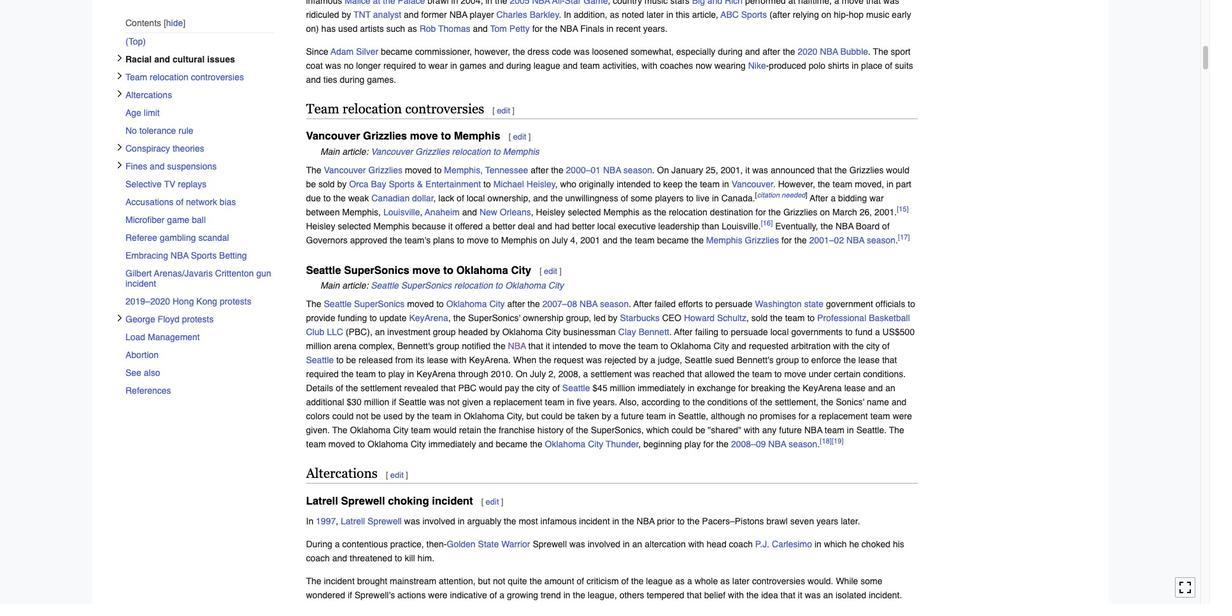 Task type: vqa. For each thing, say whether or not it's contained in the screenshot.
search field
no



Task type: describe. For each thing, give the bounding box(es) containing it.
a left "judge,"
[[651, 355, 656, 365]]

used inside (after relying on hip-hop music early on) has used artists such as
[[338, 23, 358, 34]]

an up complex,
[[375, 327, 385, 337]]

professional basketball club llc
[[306, 313, 910, 337]]

pacers–pistons
[[702, 516, 764, 526]]

bay
[[371, 179, 386, 189]]

0 vertical spatial persuade
[[716, 299, 753, 309]]

history
[[538, 425, 564, 435]]

keyarena link
[[409, 313, 448, 323]]

memphis inside memphis grizzlies for the 2001–02 nba season . [17]
[[707, 235, 743, 245]]

incident inside gilbert arenas/javaris crittenton gun incident
[[125, 278, 156, 288]]

play inside oklahoma city thunder , beginning play for the 2008–09 nba season . [18] [19]
[[685, 439, 701, 449]]

michael heisley link
[[494, 179, 556, 189]]

sports for embracing nba sports betting
[[191, 250, 216, 260]]

carlesimo
[[772, 539, 812, 549]]

the up certain on the bottom right of the page
[[844, 355, 856, 365]]

not inside the incident brought mainstream attention, but not quite the amount of criticism of the league as a whole as later controversies would. while some wondered if sprewell's actions were indicative of a growing trend in the league, others tempered that belief with the idea that it was an isolated incident. then active player
[[493, 576, 505, 586]]

in inside the to be released from its lease with keyarena. when the request was rejected by a judge, seattle sued bennett's group to enforce the lease that required the team to play in keyarena through 2010. on july 2, 2008, a settlement was reached that allowed the team to move under certain conditions. details of the settlement revealed that pbc would pay the city of
[[407, 369, 414, 379]]

0 vertical spatial group
[[433, 327, 456, 337]]

grizzlies inside memphis grizzlies for the 2001–02 nba season . [17]
[[745, 235, 779, 245]]

0 vertical spatial future
[[621, 411, 644, 421]]

keyarena , the supersonics' ownership group, led by starbucks ceo howard schultz , sold the team to
[[409, 313, 818, 323]]

1 horizontal spatial years.
[[643, 23, 668, 34]]

the right seattle.
[[889, 425, 905, 435]]

businessman
[[563, 327, 616, 337]]

the left league,
[[573, 590, 586, 600]]

ownership,
[[488, 193, 531, 203]]

team relocation controversies inside "link"
[[125, 72, 244, 82]]

destination
[[710, 207, 753, 217]]

in inside -produced polo shirts in place of suits and ties during games.
[[852, 60, 859, 71]]

the up 'ownership'
[[528, 299, 540, 309]]

for down barkley
[[532, 23, 543, 34]]

edit link for latrell sprewell choking incident
[[486, 497, 499, 507]]

1 horizontal spatial protests
[[219, 296, 251, 306]]

, inside oklahoma city thunder , beginning play for the 2008–09 nba season . [18] [19]
[[639, 439, 641, 449]]

the inside . on january 25, 2001, it was announced that the grizzlies would be sold by
[[835, 165, 847, 175]]

1 vertical spatial after
[[634, 299, 652, 309]]

enforce
[[812, 355, 841, 365]]

nba up originally
[[603, 165, 621, 175]]

[ edit ] for altercations
[[386, 471, 408, 480]]

in up retain
[[454, 411, 461, 421]]

controversies inside team relocation controversies "link"
[[191, 72, 244, 82]]

the up 2,
[[539, 355, 552, 365]]

offered
[[455, 221, 483, 231]]

but inside the incident brought mainstream attention, but not quite the amount of criticism of the league as a whole as later controversies would. while some wondered if sprewell's actions were indicative of a growing trend in the league, others tempered that belief with the idea that it was an isolated incident. then active player
[[478, 576, 491, 586]]

local for dollar
[[467, 193, 485, 203]]

the right prior on the right bottom
[[687, 516, 700, 526]]

was inside the incident brought mainstream attention, but not quite the amount of criticism of the league as a whole as later controversies would. while some wondered if sprewell's actions were indicative of a growing trend in the league, others tempered that belief with the idea that it was an isolated incident. then active player
[[805, 590, 821, 600]]

became inside eventually, the nba board of governors approved the team's plans to move to memphis on july 4, 2001 and the team became the
[[657, 235, 689, 245]]

accusations
[[125, 197, 173, 207]]

memphis up vancouver grizzlies relocation to memphis "link"
[[454, 130, 501, 142]]

and inside eventually, the nba board of governors approved the team's plans to move to memphis on july 4, 2001 and the team became the
[[603, 235, 618, 245]]

edit link for team relocation controversies
[[497, 106, 510, 115]]

fullscreen image
[[1179, 581, 1192, 594]]

1 horizontal spatial in
[[564, 9, 571, 20]]

2 horizontal spatial could
[[672, 425, 693, 435]]

relocation up the vancouver grizzlies moved to memphis, tennessee after the 2000–01 nba season
[[452, 147, 491, 157]]

kill
[[405, 553, 415, 563]]

, down dollar on the left of the page
[[420, 207, 423, 217]]

as up tempered in the right bottom of the page
[[676, 576, 685, 586]]

"shared"
[[708, 425, 742, 435]]

canadian dollar , lack of local ownership, and the unwillingness of some players to live in canada. [ citation needed ]
[[372, 191, 808, 203]]

then-
[[427, 539, 447, 549]]

a inside 'heisley selected memphis because it offered a better deal and had better local executive leadership than louisville. [16]'
[[485, 221, 490, 231]]

arenas/javaris
[[154, 268, 212, 278]]

the vancouver grizzlies moved to memphis, tennessee after the 2000–01 nba season
[[306, 165, 652, 175]]

[17] link
[[898, 233, 910, 242]]

oklahoma down seattle supersonics relocation to oklahoma city link
[[446, 299, 487, 309]]

1 vertical spatial sprewell
[[368, 516, 402, 526]]

to inside canadian dollar , lack of local ownership, and the unwillingness of some players to live in canada. [ citation needed ]
[[686, 193, 694, 203]]

funding
[[338, 313, 367, 323]]

a inside after a bidding war between memphis,
[[831, 193, 836, 203]]

performed
[[745, 0, 786, 6]]

1 horizontal spatial settlement
[[591, 369, 632, 379]]

[15]
[[897, 205, 909, 214]]

, up requested
[[747, 313, 749, 323]]

with inside the incident brought mainstream attention, but not quite the amount of criticism of the league as a whole as later controversies would. while some wondered if sprewell's actions were indicative of a growing trend in the league, others tempered that belief with the idea that it was an isolated incident. then active player
[[728, 590, 744, 600]]

1 vertical spatial involved
[[588, 539, 621, 549]]

0 horizontal spatial could
[[332, 411, 354, 421]]

led
[[594, 313, 606, 323]]

required inside the to be released from its lease with keyarena. when the request was rejected by a judge, seattle sued bennett's group to enforce the lease that required the team to play in keyarena through 2010. on july 2, 2008, a settlement was reached that allowed the team to move under certain conditions. details of the settlement revealed that pbc would pay the city of
[[306, 369, 339, 379]]

of right details
[[336, 383, 343, 393]]

nba left prior on the right bottom
[[637, 516, 655, 526]]

the inside oklahoma city thunder , beginning play for the 2008–09 nba season . [18] [19]
[[717, 439, 729, 449]]

to down businessman
[[590, 341, 597, 351]]

, left who
[[556, 179, 558, 189]]

2 vertical spatial million
[[364, 397, 389, 407]]

the down the january
[[685, 179, 698, 189]]

sports for orca bay sports & entertainment to michael heisley , who originally intended to keep the team in vancouver
[[389, 179, 415, 189]]

season inside memphis grizzlies for the 2001–02 nba season . [17]
[[867, 235, 896, 245]]

to down arbitration
[[802, 355, 809, 365]]

league for as
[[646, 576, 673, 586]]

the up provide
[[306, 299, 322, 309]]

references link
[[125, 382, 274, 399]]

howard
[[684, 313, 715, 323]]

it inside nba that it intended to move the team to oklahoma city and requested arbitration with the city of seattle
[[546, 341, 550, 351]]

team inside nba that it intended to move the team to oklahoma city and requested arbitration with the city of seattle
[[639, 341, 658, 351]]

and inside in which he choked his coach and threatened to kill him.
[[332, 553, 347, 563]]

a down settlement,
[[812, 411, 817, 421]]

to down released
[[379, 369, 386, 379]]

on inside (after relying on hip-hop music early on) has used artists such as
[[822, 9, 832, 20]]

incident up in which he choked his coach and threatened to kill him.
[[579, 516, 610, 526]]

racial and cultural issues link
[[125, 50, 283, 68]]

to left keep
[[654, 179, 661, 189]]

orca bay sports & entertainment to michael heisley , who originally intended to keep the team in vancouver
[[349, 179, 774, 189]]

x small image for team
[[116, 72, 123, 79]]

0 horizontal spatial immediately
[[429, 439, 476, 449]]

to down offered
[[457, 235, 465, 245]]

given.
[[306, 425, 330, 435]]

bennett's inside the to be released from its lease with keyarena. when the request was rejected by a judge, seattle sued bennett's group to enforce the lease that required the team to play in keyarena through 2010. on july 2, 2008, a settlement was reached that allowed the team to move under certain conditions. details of the settlement revealed that pbc would pay the city of
[[737, 355, 774, 365]]

tolerance
[[139, 125, 176, 136]]

[ for vancouver grizzlies move to memphis
[[509, 132, 511, 142]]

grizzlies up vancouver grizzlies link
[[363, 130, 407, 142]]

to up howard schultz link
[[706, 299, 713, 309]]

seattle supersonics relocation to oklahoma city link
[[371, 281, 564, 291]]

the right however,
[[818, 179, 830, 189]]

team inside . the sport coat was no longer required to wear in games and during league and team activities, with coaches now wearing
[[580, 60, 600, 71]]

article,
[[692, 9, 719, 20]]

0 horizontal spatial not
[[356, 411, 369, 421]]

] for altercations
[[406, 471, 408, 480]]

[19]
[[832, 437, 844, 446]]

during for and
[[506, 60, 531, 71]]

[ inside canadian dollar , lack of local ownership, and the unwillingness of some players to live in canada. [ citation needed ]
[[755, 191, 757, 200]]

was right code
[[574, 46, 590, 57]]

by down revealed
[[405, 411, 415, 421]]

the up 2001–02
[[821, 221, 833, 231]]

the left sonics'
[[821, 397, 834, 407]]

to up vancouver grizzlies relocation to memphis "link"
[[441, 130, 451, 142]]

warrior
[[502, 539, 530, 549]]

contents
[[125, 18, 161, 28]]

0 vertical spatial keyarena
[[409, 313, 448, 323]]

0 vertical spatial coach
[[729, 539, 753, 549]]

theories
[[172, 143, 204, 153]]

as inside (after relying on hip-hop music early on) has used artists such as
[[408, 23, 417, 34]]

finals
[[581, 23, 604, 34]]

was inside . on january 25, 2001, it was announced that the grizzlies would be sold by
[[753, 165, 768, 175]]

incident up arguably
[[432, 494, 473, 507]]

racial
[[125, 54, 151, 64]]

grizzlies inside . on january 25, 2001, it was announced that the grizzlies would be sold by
[[850, 165, 884, 175]]

wearing
[[715, 60, 746, 71]]

lease up conditions.
[[859, 355, 880, 365]]

during for especially
[[718, 46, 743, 57]]

the right pay
[[522, 383, 534, 393]]

later inside the incident brought mainstream attention, but not quite the amount of criticism of the league as a whole as later controversies would. while some wondered if sprewell's actions were indicative of a growing trend in the league, others tempered that belief with the idea that it was an isolated incident. then active player
[[733, 576, 750, 586]]

on inside the to be released from its lease with keyarena. when the request was rejected by a judge, seattle sued bennett's group to enforce the lease that required the team to play in keyarena through 2010. on july 2, 2008, a settlement was reached that allowed the team to move under certain conditions. details of the settlement revealed that pbc would pay the city of
[[516, 369, 528, 379]]

0 vertical spatial sports
[[742, 9, 767, 20]]

2001
[[581, 235, 600, 245]]

as up belief
[[721, 576, 730, 586]]

nba up shirts
[[820, 46, 838, 57]]

on)
[[306, 23, 319, 34]]

bennett's inside . after failing to persuade local governments to fund a us$500 million arena complex, bennett's group notified the
[[397, 341, 434, 351]]

vancouver up vancouver grizzlies link
[[306, 130, 360, 142]]

sold for be
[[319, 179, 335, 189]]

x small image for fines
[[116, 161, 123, 169]]

the right given.
[[332, 425, 348, 435]]

the left weak at the left of the page
[[333, 193, 346, 203]]

, up 'heisley selected memphis because it offered a better deal and had better local executive leadership than louisville. [16]'
[[531, 207, 534, 217]]

was inside "performed at halftime, a move that was ridiculed by"
[[884, 0, 900, 6]]

2000–01
[[566, 165, 601, 175]]

from
[[395, 355, 413, 365]]

in left five
[[567, 397, 574, 407]]

the down history
[[530, 439, 543, 449]]

altercations link
[[125, 86, 274, 104]]

0 vertical spatial sprewell
[[341, 494, 385, 507]]

that inside "performed at halftime, a move that was ridiculed by"
[[866, 0, 881, 6]]

move inside nba that it intended to move the team to oklahoma city and requested arbitration with the city of seattle
[[599, 341, 621, 351]]

grizzlies up bay
[[368, 165, 403, 175]]

an inside the incident brought mainstream attention, but not quite the amount of criticism of the league as a whole as later controversies would. while some wondered if sprewell's actions were indicative of a growing trend in the league, others tempered that belief with the idea that it was an isolated incident. then active player
[[824, 590, 833, 600]]

coaches
[[660, 60, 693, 71]]

local inside 'heisley selected memphis because it offered a better deal and had better local executive leadership than louisville. [16]'
[[598, 221, 616, 231]]

the right retain
[[484, 425, 496, 435]]

new orleans link
[[480, 207, 531, 217]]

nba inside oklahoma city thunder , beginning play for the 2008–09 nba season . [18] [19]
[[769, 439, 787, 449]]

notified
[[462, 341, 491, 351]]

louisville link
[[384, 207, 420, 217]]

the up settlement,
[[788, 383, 801, 393]]

for inside oklahoma city thunder , beginning play for the 2008–09 nba season . [18] [19]
[[704, 439, 714, 449]]

0 horizontal spatial involved
[[423, 516, 455, 526]]

latrell sprewell choking incident
[[306, 494, 473, 507]]

no
[[125, 125, 137, 136]]

league,
[[588, 590, 617, 600]]

choking
[[388, 494, 429, 507]]

moved inside $45 million immediately in exchange for breaking the keyarena lease and an additional $30 million if seattle was not given a replacement team in five years. also, according to the conditions of the settlement, the sonics' name and colors could not be used by the team in oklahoma city, but could be taken by a future team in seattle, although no promises for a replacement team were given. the oklahoma city team would retain the franchise history of the supersonics, which could be "shared" with any future nba team in seattle. the team moved to oklahoma city immediately and became the
[[328, 439, 355, 449]]

rob
[[420, 23, 436, 34]]

. however, the team moved, in part due to the weak
[[306, 179, 912, 203]]

[ for latrell sprewell choking incident
[[481, 497, 484, 507]]

hip-
[[834, 9, 849, 20]]

of up the louisville , anaheim and new orleans , heisley selected memphis as the relocation destination for the grizzlies on march 26, 2001. [15]
[[621, 193, 629, 203]]

games.
[[367, 74, 396, 85]]

of right history
[[566, 425, 574, 435]]

seattle down the 2008,
[[563, 383, 590, 393]]

relying
[[793, 9, 819, 20]]

a right given
[[486, 397, 491, 407]]

betting
[[219, 250, 247, 260]]

relocation down games.
[[343, 101, 402, 116]]

in inside . the sport coat was no longer required to wear in games and during league and team activities, with coaches now wearing
[[450, 60, 457, 71]]

no inside . the sport coat was no longer required to wear in games and during league and team activities, with coaches now wearing
[[344, 60, 354, 71]]

] for vancouver grizzlies move to memphis
[[529, 132, 531, 142]]

due
[[306, 193, 321, 203]]

seattle inside $45 million immediately in exchange for breaking the keyarena lease and an additional $30 million if seattle was not given a replacement team in five years. also, according to the conditions of the settlement, the sonics' name and colors could not be used by the team in oklahoma city, but could be taken by a future team in seattle, although no promises for a replacement team were given. the oklahoma city team would retain the franchise history of the supersonics, which could be "shared" with any future nba team in seattle. the team moved to oklahoma city immediately and became the
[[399, 397, 427, 407]]

seattle inside the to be released from its lease with keyarena. when the request was rejected by a judge, seattle sued bennett's group to enforce the lease that required the team to play in keyarena through 2010. on july 2, 2008, a settlement was reached that allowed the team to move under certain conditions. details of the settlement revealed that pbc would pay the city of
[[685, 355, 713, 365]]

for up conditions
[[739, 383, 749, 393]]

with inside $45 million immediately in exchange for breaking the keyarena lease and an additional $30 million if seattle was not given a replacement team in five years. also, according to the conditions of the settlement, the sonics' name and colors could not be used by the team in oklahoma city, but could be taken by a future team in seattle, although no promises for a replacement team were given. the oklahoma city team would retain the franchise history of the supersonics, which could be "shared" with any future nba team in seattle. the team moved to oklahoma city immediately and became the
[[744, 425, 760, 435]]

0 vertical spatial seattle link
[[306, 355, 334, 365]]

controversies inside the incident brought mainstream attention, but not quite the amount of criticism of the league as a whole as later controversies would. while some wondered if sprewell's actions were indicative of a growing trend in the league, others tempered that belief with the idea that it was an isolated incident. then active player
[[752, 576, 805, 586]]

heisley inside 'heisley selected memphis because it offered a better deal and had better local executive leadership than louisville. [16]'
[[306, 221, 335, 231]]

. up rob thomas and tom petty for the nba finals in recent years.
[[559, 9, 562, 20]]

2 horizontal spatial million
[[610, 383, 635, 393]]

originally
[[579, 179, 614, 189]]

plans
[[433, 235, 455, 245]]

for inside the louisville , anaheim and new orleans , heisley selected memphis as the relocation destination for the grizzlies on march 26, 2001. [15]
[[756, 207, 766, 217]]

that left allowed
[[687, 369, 702, 379]]

2008,
[[559, 369, 581, 379]]

conditions
[[708, 397, 748, 407]]

washington
[[755, 299, 802, 309]]

name
[[867, 397, 889, 407]]

michael
[[494, 179, 524, 189]]

the down than
[[692, 235, 704, 245]]

1 vertical spatial controversies
[[405, 101, 484, 116]]

the up produced
[[783, 46, 796, 57]]

would inside the to be released from its lease with keyarena. when the request was rejected by a judge, seattle sued bennett's group to enforce the lease that required the team to play in keyarena through 2010. on july 2, 2008, a settlement was reached that allowed the team to move under certain conditions. details of the settlement revealed that pbc would pay the city of
[[479, 383, 503, 393]]

0 horizontal spatial protests
[[182, 314, 213, 324]]

exchange
[[697, 383, 736, 393]]

the inside . after failing to persuade local governments to fund a us$500 million arena complex, bennett's group notified the
[[493, 341, 506, 351]]

that down the whole
[[687, 590, 702, 600]]

oklahoma up 'ownership'
[[505, 281, 546, 291]]

2019–2020
[[125, 296, 170, 306]]

seattle down governors
[[306, 264, 341, 276]]

1 horizontal spatial intended
[[617, 179, 651, 189]]

the down clay
[[624, 341, 636, 351]]

main for main article: vancouver grizzlies relocation to memphis
[[320, 147, 340, 157]]

heisley for ,
[[527, 179, 556, 189]]

0 vertical spatial player
[[470, 9, 494, 20]]

a inside . after failing to persuade local governments to fund a us$500 million arena complex, bennett's group notified the
[[875, 327, 880, 337]]

article: for seattle
[[342, 281, 369, 291]]

the inside canadian dollar , lack of local ownership, and the unwillingness of some players to live in canada. [ citation needed ]
[[551, 193, 563, 203]]

polo
[[809, 60, 826, 71]]

of right indicative
[[490, 590, 497, 600]]

the left the most
[[504, 516, 516, 526]]

0 horizontal spatial settlement
[[361, 383, 402, 393]]

0 horizontal spatial later
[[647, 9, 664, 20]]

selected inside the louisville , anaheim and new orleans , heisley selected memphis as the relocation destination for the grizzlies on march 26, 2001. [15]
[[568, 207, 601, 217]]

the down the 'executive'
[[620, 235, 633, 245]]

eventually, the nba board of governors approved the team's plans to move to memphis on july 4, 2001 and the team became the
[[306, 221, 890, 245]]

update
[[380, 313, 407, 323]]

the inside memphis grizzlies for the 2001–02 nba season . [17]
[[795, 235, 807, 245]]

the down players
[[654, 207, 667, 217]]

in left altercation
[[623, 539, 630, 549]]

the up $30
[[346, 383, 358, 393]]

. inside . after failing to persuade local governments to fund a us$500 million arena complex, bennett's group notified the
[[670, 327, 672, 337]]

seattle supersonics link
[[324, 299, 405, 309]]

memphis inside the louisville , anaheim and new orleans , heisley selected memphis as the relocation destination for the grizzlies on march 26, 2001. [15]
[[604, 207, 640, 217]]

edit for altercations
[[390, 471, 404, 480]]

with inside the to be released from its lease with keyarena. when the request was rejected by a judge, seattle sued bennett's group to enforce the lease that required the team to play in keyarena through 2010. on july 2, 2008, a settlement was reached that allowed the team to move under certain conditions. details of the settlement revealed that pbc would pay the city of
[[451, 355, 467, 365]]

lease right its
[[427, 355, 448, 365]]

some inside canadian dollar , lack of local ownership, and the unwillingness of some players to live in canada. [ citation needed ]
[[631, 193, 653, 203]]

move up main article: seattle supersonics relocation to oklahoma city
[[413, 264, 441, 276]]

accusations of network bias
[[125, 197, 236, 207]]

embracing
[[125, 250, 168, 260]]

state
[[805, 299, 824, 309]]

group,
[[566, 313, 592, 323]]

by inside the to be released from its lease with keyarena. when the request was rejected by a judge, seattle sued bennett's group to enforce the lease that required the team to play in keyarena through 2010. on july 2, 2008, a settlement was reached that allowed the team to move under certain conditions. details of the settlement revealed that pbc would pay the city of
[[639, 355, 648, 365]]

with inside . the sport coat was no longer required to wear in games and during league and team activities, with coaches now wearing
[[642, 60, 658, 71]]

[ for altercations
[[386, 471, 388, 480]]

to left fund
[[846, 327, 853, 337]]

, left latrell sprewell link
[[336, 516, 338, 526]]

2 better from the left
[[572, 221, 595, 231]]

that up conditions.
[[883, 355, 897, 365]]

1 horizontal spatial team relocation controversies
[[306, 101, 484, 116]]

and up such
[[404, 9, 419, 20]]

george floyd protests link
[[125, 310, 274, 328]]

city inside nba that it intended to move the team to oklahoma city and requested arbitration with the city of seattle
[[714, 341, 729, 351]]

in left exchange
[[688, 383, 695, 393]]

provide
[[306, 313, 335, 323]]

starbucks link
[[620, 313, 660, 323]]

any
[[763, 425, 777, 435]]

load management link
[[125, 328, 274, 346]]

a right the 2008,
[[583, 369, 588, 379]]

to inside . the sport coat was no longer required to wear in games and during league and team activities, with coaches now wearing
[[419, 60, 426, 71]]

memphis inside eventually, the nba board of governors approved the team's plans to move to memphis on july 4, 2001 and the team became the
[[501, 235, 537, 245]]

1 vertical spatial future
[[779, 425, 802, 435]]

then
[[306, 604, 326, 604]]

altercation
[[645, 539, 686, 549]]

memphis grizzlies link
[[707, 235, 779, 245]]

the up in which he choked his coach and threatened to kill him.
[[622, 516, 634, 526]]

oklahoma up nba link
[[503, 327, 543, 337]]

during inside -produced polo shirts in place of suits and ties during games.
[[340, 74, 365, 85]]

tom
[[490, 23, 507, 34]]

however,
[[475, 46, 510, 57]]

be inside the to be released from its lease with keyarena. when the request was rejected by a judge, seattle sued bennett's group to enforce the lease that required the team to play in keyarena through 2010. on july 2, 2008, a settlement was reached that allowed the team to move under certain conditions. details of the settlement revealed that pbc would pay the city of
[[346, 355, 356, 365]]

noted
[[622, 9, 644, 20]]

sold for ,
[[752, 313, 768, 323]]

] for team relocation controversies
[[513, 106, 515, 115]]

in right finals
[[607, 23, 614, 34]]

relocation inside the louisville , anaheim and new orleans , heisley selected memphis as the relocation destination for the grizzlies on march 26, 2001. [15]
[[669, 207, 708, 217]]

0 horizontal spatial in
[[306, 516, 314, 526]]

would inside $45 million immediately in exchange for breaking the keyarena lease and an additional $30 million if seattle was not given a replacement team in five years. also, according to the conditions of the settlement, the sonics' name and colors could not be used by the team in oklahoma city, but could be taken by a future team in seattle, although no promises for a replacement team were given. the oklahoma city team would retain the franchise history of the supersonics, which could be "shared" with any future nba team in seattle. the team moved to oklahoma city immediately and became the
[[433, 425, 457, 435]]

0 vertical spatial replacement
[[494, 397, 543, 407]]

ties
[[324, 74, 337, 85]]

league for and
[[534, 60, 561, 71]]

by inside "performed at halftime, a move that was ridiculed by"
[[342, 9, 351, 20]]

2020 nba bubble link
[[798, 46, 868, 57]]

its
[[416, 355, 425, 365]]

altercations inside "link"
[[125, 90, 172, 100]]

edit for seattle supersonics move to oklahoma city
[[544, 266, 557, 276]]

0 vertical spatial became
[[381, 46, 413, 57]]

vancouver grizzlies link
[[324, 165, 403, 175]]

references
[[125, 385, 171, 396]]

by inside . on january 25, 2001, it was announced that the grizzlies would be sold by
[[337, 179, 347, 189]]

required inside . the sport coat was no longer required to wear in games and during league and team activities, with coaches now wearing
[[384, 60, 416, 71]]

of right lack
[[457, 193, 464, 203]]

the down revealed
[[417, 411, 430, 421]]

the down washington
[[770, 313, 783, 323]]

1 horizontal spatial replacement
[[819, 411, 868, 421]]

oklahoma up seattle supersonics relocation to oklahoma city link
[[457, 264, 508, 276]]

clay
[[619, 327, 636, 337]]

to down the arena
[[336, 355, 344, 365]]

x small image for george
[[116, 314, 123, 322]]

moved for grizzlies
[[405, 165, 432, 175]]

1 note from the top
[[306, 145, 918, 159]]



Task type: locate. For each thing, give the bounding box(es) containing it.
0 vertical spatial team
[[125, 72, 147, 82]]

0 vertical spatial july
[[552, 235, 568, 245]]

after for 2000–01
[[531, 165, 549, 175]]

1 vertical spatial immediately
[[429, 439, 476, 449]]

but inside $45 million immediately in exchange for breaking the keyarena lease and an additional $30 million if seattle was not given a replacement team in five years. also, according to the conditions of the settlement, the sonics' name and colors could not be used by the team in oklahoma city, but could be taken by a future team in seattle, although no promises for a replacement team were given. the oklahoma city team would retain the franchise history of the supersonics, which could be "shared" with any future nba team in seattle. the team moved to oklahoma city immediately and became the
[[527, 411, 539, 421]]

,
[[556, 179, 558, 189], [434, 193, 436, 203], [420, 207, 423, 217], [531, 207, 534, 217], [448, 313, 451, 323], [747, 313, 749, 323], [639, 439, 641, 449], [336, 516, 338, 526]]

. after failing to persuade local governments to fund a us$500 million arena complex, bennett's group notified the
[[306, 327, 915, 351]]

1 vertical spatial player
[[355, 604, 379, 604]]

1 vertical spatial play
[[685, 439, 701, 449]]

bidding
[[839, 193, 867, 203]]

grizzlies inside the louisville , anaheim and new orleans , heisley selected memphis as the relocation destination for the grizzlies on march 26, 2001. [15]
[[784, 207, 818, 217]]

1 article: from the top
[[342, 147, 369, 157]]

(top) link
[[125, 32, 274, 50]]

former
[[421, 9, 447, 20]]

fund
[[856, 327, 873, 337]]

1 vertical spatial supersonics
[[401, 281, 452, 291]]

edit link for seattle supersonics move to oklahoma city
[[544, 266, 557, 276]]

cultural
[[172, 54, 205, 64]]

0 horizontal spatial selected
[[338, 221, 371, 231]]

&
[[417, 179, 423, 189]]

team inside team relocation controversies "link"
[[125, 72, 147, 82]]

2007–08
[[543, 299, 577, 309]]

no inside $45 million immediately in exchange for breaking the keyarena lease and an additional $30 million if seattle was not given a replacement team in five years. also, according to the conditions of the settlement, the sonics' name and colors could not be used by the team in oklahoma city, but could be taken by a future team in seattle, although no promises for a replacement team were given. the oklahoma city team would retain the franchise history of the supersonics, which could be "shared" with any future nba team in seattle. the team moved to oklahoma city immediately and became the
[[748, 411, 758, 421]]

some
[[631, 193, 653, 203], [861, 576, 883, 586]]

1 vertical spatial later
[[733, 576, 750, 586]]

that up when
[[529, 341, 543, 351]]

of down breaking
[[750, 397, 758, 407]]

no tolerance rule link
[[125, 122, 274, 139]]

1 horizontal spatial sports
[[389, 179, 415, 189]]

sonics'
[[836, 397, 865, 407]]

1 vertical spatial on
[[516, 369, 528, 379]]

0 horizontal spatial controversies
[[191, 72, 244, 82]]

memphis down louisville
[[374, 221, 410, 231]]

that right announced
[[818, 165, 832, 175]]

to down schultz
[[721, 327, 729, 337]]

2 vertical spatial became
[[496, 439, 528, 449]]

to
[[419, 60, 426, 71], [441, 130, 451, 142], [493, 147, 501, 157], [434, 165, 442, 175], [484, 179, 491, 189], [654, 179, 661, 189], [324, 193, 331, 203], [686, 193, 694, 203], [457, 235, 465, 245], [491, 235, 499, 245], [443, 264, 454, 276], [495, 281, 503, 291], [437, 299, 444, 309], [706, 299, 713, 309], [908, 299, 916, 309], [370, 313, 377, 323], [808, 313, 815, 323], [721, 327, 729, 337], [846, 327, 853, 337], [590, 341, 597, 351], [661, 341, 668, 351], [336, 355, 344, 365], [802, 355, 809, 365], [379, 369, 386, 379], [775, 369, 782, 379], [683, 397, 690, 407], [358, 439, 365, 449], [678, 516, 685, 526], [395, 553, 402, 563]]

and inside the louisville , anaheim and new orleans , heisley selected memphis as the relocation destination for the grizzlies on march 26, 2001. [15]
[[462, 207, 477, 217]]

selected inside 'heisley selected memphis because it offered a better deal and had better local executive leadership than louisville. [16]'
[[338, 221, 371, 231]]

seattle up details
[[306, 355, 334, 365]]

later
[[647, 9, 664, 20], [733, 576, 750, 586]]

the down barkley
[[545, 23, 558, 34]]

anaheim
[[425, 207, 460, 217]]

louisville , anaheim and new orleans , heisley selected memphis as the relocation destination for the grizzlies on march 26, 2001. [15]
[[384, 205, 909, 217]]

group inside the to be released from its lease with keyarena. when the request was rejected by a judge, seattle sued bennett's group to enforce the lease that required the team to play in keyarena through 2010. on july 2, 2008, a settlement was reached that allowed the team to move under certain conditions. details of the settlement revealed that pbc would pay the city of
[[776, 355, 799, 365]]

moved for supersonics
[[407, 299, 434, 309]]

main for main article: seattle supersonics relocation to oklahoma city
[[320, 281, 340, 291]]

2019–2020 hong kong protests link
[[125, 292, 274, 310]]

league inside . the sport coat was no longer required to wear in games and during league and team activities, with coaches now wearing
[[534, 60, 561, 71]]

1 vertical spatial required
[[306, 369, 339, 379]]

canadian dollar link
[[372, 193, 434, 203]]

1 horizontal spatial no
[[748, 411, 758, 421]]

1 main from the top
[[320, 147, 340, 157]]

] for latrell sprewell choking incident
[[501, 497, 504, 507]]

a inside "performed at halftime, a move that was ridiculed by"
[[835, 0, 840, 6]]

player down sprewell's
[[355, 604, 379, 604]]

of down the 2001. at top
[[883, 221, 890, 231]]

0 vertical spatial supersonics
[[344, 264, 410, 276]]

3 x small image from the top
[[116, 90, 123, 97]]

edit link for altercations
[[390, 471, 404, 480]]

be inside . on january 25, 2001, it was announced that the grizzlies would be sold by
[[306, 179, 316, 189]]

intended inside nba that it intended to move the team to oklahoma city and requested arbitration with the city of seattle
[[553, 341, 587, 351]]

[ for seattle supersonics move to oklahoma city
[[540, 266, 542, 276]]

was right "request" at the left bottom of the page
[[586, 355, 602, 365]]

0 vertical spatial local
[[467, 193, 485, 203]]

0 vertical spatial memphis,
[[444, 165, 483, 175]]

a up supersonics,
[[614, 411, 619, 421]]

was down the choking
[[404, 516, 420, 526]]

heisley left who
[[527, 179, 556, 189]]

years. inside $45 million immediately in exchange for breaking the keyarena lease and an additional $30 million if seattle was not given a replacement team in five years. also, according to the conditions of the settlement, the sonics' name and colors could not be used by the team in oklahoma city, but could be taken by a future team in seattle, although no promises for a replacement team were given. the oklahoma city team would retain the franchise history of the supersonics, which could be "shared" with any future nba team in seattle. the team moved to oklahoma city immediately and became the
[[593, 397, 618, 407]]

0 horizontal spatial altercations
[[125, 90, 172, 100]]

the inside . the sport coat was no longer required to wear in games and during league and team activities, with coaches now wearing
[[873, 46, 889, 57]]

used inside $45 million immediately in exchange for breaking the keyarena lease and an additional $30 million if seattle was not given a replacement team in five years. also, according to the conditions of the settlement, the sonics' name and colors could not be used by the team in oklahoma city, but could be taken by a future team in seattle, although no promises for a replacement team were given. the oklahoma city team would retain the franchise history of the supersonics, which could be "shared" with any future nba team in seattle. the team moved to oklahoma city immediately and became the
[[384, 411, 403, 421]]

vancouver up orca at the left top of page
[[324, 165, 366, 175]]

league down dress
[[534, 60, 561, 71]]

five
[[577, 397, 591, 407]]

the down breaking
[[760, 397, 773, 407]]

supersonics'
[[468, 313, 521, 323]]

2 main from the top
[[320, 281, 340, 291]]

2 x small image from the top
[[116, 72, 123, 79]]

management
[[148, 332, 200, 342]]

on inside eventually, the nba board of governors approved the team's plans to move to memphis on july 4, 2001 and the team became the
[[540, 235, 550, 245]]

[ edit ] for vancouver grizzlies move to memphis
[[509, 132, 531, 142]]

that inside . on january 25, 2001, it was announced that the grizzlies would be sold by
[[818, 165, 832, 175]]

of inside accusations of network bias link
[[176, 197, 183, 207]]

replays
[[178, 179, 206, 189]]

was down rejected
[[634, 369, 650, 379]]

selected
[[568, 207, 601, 217], [338, 221, 371, 231]]

edit link for vancouver grizzlies move to memphis
[[513, 132, 527, 142]]

of down 2,
[[553, 383, 560, 393]]

. up the starbucks
[[629, 299, 631, 309]]

1 horizontal spatial involved
[[588, 539, 621, 549]]

play inside the to be released from its lease with keyarena. when the request was rejected by a judge, seattle sued bennett's group to enforce the lease that required the team to play in keyarena through 2010. on july 2, 2008, a settlement was reached that allowed the team to move under certain conditions. details of the settlement revealed that pbc would pay the city of
[[388, 369, 405, 379]]

moved up &
[[405, 165, 432, 175]]

no down 'adam silver' link
[[344, 60, 354, 71]]

1 better from the left
[[493, 221, 516, 231]]

promises
[[760, 411, 796, 421]]

to up "tennessee" on the left
[[493, 147, 501, 157]]

that right idea
[[781, 590, 796, 600]]

0 horizontal spatial league
[[534, 60, 561, 71]]

of inside nba that it intended to move the team to oklahoma city and requested arbitration with the city of seattle
[[883, 341, 890, 351]]

altercations up limit
[[125, 90, 172, 100]]

heisley up 'heisley selected memphis because it offered a better deal and had better local executive leadership than louisville. [16]'
[[536, 207, 566, 217]]

0 horizontal spatial better
[[493, 221, 516, 231]]

] inside canadian dollar , lack of local ownership, and the unwillingness of some players to live in canada. [ citation needed ]
[[806, 191, 808, 200]]

an inside $45 million immediately in exchange for breaking the keyarena lease and an additional $30 million if seattle was not given a replacement team in five years. also, according to the conditions of the settlement, the sonics' name and colors could not be used by the team in oklahoma city, but could be taken by a future team in seattle, although no promises for a replacement team were given. the oklahoma city team would retain the franchise history of the supersonics, which could be "shared" with any future nba team in seattle. the team moved to oklahoma city immediately and became the
[[886, 383, 896, 393]]

crittenton
[[215, 268, 254, 278]]

0 vertical spatial million
[[306, 341, 331, 351]]

0 vertical spatial after
[[810, 193, 829, 203]]

team inside eventually, the nba board of governors approved the team's plans to move to memphis on july 4, 2001 and the team became the
[[635, 235, 655, 245]]

2 vertical spatial after
[[507, 299, 525, 309]]

gun
[[256, 268, 271, 278]]

2 horizontal spatial not
[[493, 576, 505, 586]]

future down promises
[[779, 425, 802, 435]]

was down in 1997 , latrell sprewell was involved in arguably the most infamous incident in the nba prior to the pacers–pistons brawl seven years later. in the bottom of the page
[[570, 539, 585, 549]]

and inside nba that it intended to move the team to oklahoma city and requested arbitration with the city of seattle
[[732, 341, 747, 351]]

2 horizontal spatial controversies
[[752, 576, 805, 586]]

gilbert arenas/javaris crittenton gun incident
[[125, 268, 271, 288]]

1 vertical spatial seattle link
[[563, 383, 590, 393]]

by right the led
[[608, 313, 618, 323]]

note
[[306, 145, 918, 159], [306, 279, 918, 293]]

has
[[322, 23, 336, 34]]

was up early
[[884, 0, 900, 6]]

1 x small image from the top
[[116, 54, 123, 62]]

1 vertical spatial group
[[437, 341, 460, 351]]

million down club
[[306, 341, 331, 351]]

in inside in which he choked his coach and threatened to kill him.
[[815, 539, 822, 549]]

a right fund
[[875, 327, 880, 337]]

x small image
[[116, 54, 123, 62], [116, 72, 123, 79], [116, 90, 123, 97]]

incident inside the incident brought mainstream attention, but not quite the amount of criticism of the league as a whole as later controversies would. while some wondered if sprewell's actions were indicative of a growing trend in the league, others tempered that belief with the idea that it was an isolated incident. then active player
[[324, 576, 355, 586]]

2 x small image from the top
[[116, 161, 123, 169]]

1 horizontal spatial if
[[392, 397, 396, 407]]

league
[[534, 60, 561, 71], [646, 576, 673, 586]]

in inside the incident brought mainstream attention, but not quite the amount of criticism of the league as a whole as later controversies would. while some wondered if sprewell's actions were indicative of a growing trend in the league, others tempered that belief with the idea that it was an isolated incident. then active player
[[564, 590, 571, 600]]

especially
[[677, 46, 716, 57]]

. inside oklahoma city thunder , beginning play for the 2008–09 nba season . [18] [19]
[[818, 439, 820, 449]]

0 horizontal spatial team
[[125, 72, 147, 82]]

(after
[[770, 9, 791, 20]]

tnt analyst link
[[354, 9, 402, 20]]

0 vertical spatial involved
[[423, 516, 455, 526]]

contents hide
[[125, 18, 183, 28]]

0 horizontal spatial coach
[[306, 553, 330, 563]]

2 vertical spatial sprewell
[[533, 539, 567, 549]]

x small image
[[116, 143, 123, 151], [116, 161, 123, 169], [116, 314, 123, 322]]

in
[[667, 9, 674, 20], [607, 23, 614, 34], [450, 60, 457, 71], [852, 60, 859, 71], [723, 179, 729, 189], [887, 179, 894, 189], [712, 193, 719, 203], [407, 369, 414, 379], [688, 383, 695, 393], [567, 397, 574, 407], [454, 411, 461, 421], [669, 411, 676, 421], [847, 425, 854, 435], [458, 516, 465, 526], [613, 516, 620, 526], [623, 539, 630, 549], [815, 539, 822, 549], [564, 590, 571, 600]]

with left the head
[[689, 539, 704, 549]]

microfiber
[[125, 215, 164, 225]]

. inside . however, the team moved, in part due to the weak
[[774, 179, 776, 189]]

[ edit ] for seattle supersonics move to oklahoma city
[[540, 266, 562, 276]]

x small image for conspiracy
[[116, 143, 123, 151]]

1 horizontal spatial not
[[447, 397, 460, 407]]

nba down the gambling
[[170, 250, 188, 260]]

the up wondered
[[306, 576, 322, 586]]

x small image left "conspiracy"
[[116, 143, 123, 151]]

[ edit ] for team relocation controversies
[[493, 106, 515, 115]]

idea
[[762, 590, 778, 600]]

intended up "request" at the left bottom of the page
[[553, 341, 587, 351]]

0 horizontal spatial years.
[[593, 397, 618, 407]]

in inside . however, the team moved, in part due to the weak
[[887, 179, 894, 189]]

coach
[[729, 539, 753, 549], [306, 553, 330, 563]]

on left hip-
[[822, 9, 832, 20]]

some up the louisville , anaheim and new orleans , heisley selected memphis as the relocation destination for the grizzlies on march 26, 2001. [15]
[[631, 193, 653, 203]]

2 article: from the top
[[342, 281, 369, 291]]

0 vertical spatial team relocation controversies
[[125, 72, 244, 82]]

were inside the incident brought mainstream attention, but not quite the amount of criticism of the league as a whole as later controversies would. while some wondered if sprewell's actions were indicative of a growing trend in the league, others tempered that belief with the idea that it was an isolated incident. then active player
[[428, 590, 448, 600]]

it inside the incident brought mainstream attention, but not quite the amount of criticism of the league as a whole as later controversies would. while some wondered if sprewell's actions were indicative of a growing trend in the league, others tempered that belief with the idea that it was an isolated incident. then active player
[[798, 590, 803, 600]]

0 vertical spatial x small image
[[116, 143, 123, 151]]

moved up keyarena link
[[407, 299, 434, 309]]

the left dress
[[513, 46, 525, 57]]

memphis, for to
[[444, 165, 483, 175]]

an left altercation
[[633, 539, 642, 549]]

see also link
[[125, 364, 274, 382]]

vancouver
[[306, 130, 360, 142], [371, 147, 413, 157], [324, 165, 366, 175], [732, 179, 774, 189]]

2 vertical spatial group
[[776, 355, 799, 365]]

grizzlies down vancouver grizzlies move to memphis
[[415, 147, 450, 157]]

0 vertical spatial not
[[447, 397, 460, 407]]

an down conditions.
[[886, 383, 896, 393]]

2 vertical spatial after
[[674, 327, 693, 337]]

and inside fines and suspensions 'link'
[[149, 161, 164, 171]]

according
[[642, 397, 681, 407]]

july left 4,
[[552, 235, 568, 245]]

1 vertical spatial after
[[531, 165, 549, 175]]

canadian
[[372, 193, 410, 203]]

executive
[[618, 221, 656, 231]]

the up headed on the left of page
[[453, 313, 466, 323]]

1 vertical spatial city
[[537, 383, 550, 393]]

to inside in which he choked his coach and threatened to kill him.
[[395, 553, 402, 563]]

load
[[125, 332, 145, 342]]

1 horizontal spatial seattle link
[[563, 383, 590, 393]]

seattle up the seattle supersonics link
[[371, 281, 399, 291]]

not left quite
[[493, 576, 505, 586]]

sold inside . on january 25, 2001, it was announced that the grizzlies would be sold by
[[319, 179, 335, 189]]

memphis,
[[444, 165, 483, 175], [342, 207, 381, 217]]

0 vertical spatial x small image
[[116, 54, 123, 62]]

0 vertical spatial selected
[[568, 207, 601, 217]]

1 x small image from the top
[[116, 143, 123, 151]]

during inside . the sport coat was no longer required to wear in games and during league and team activities, with coaches now wearing
[[506, 60, 531, 71]]

charles barkley link
[[497, 9, 559, 20]]

dress
[[528, 46, 550, 57]]

conspiracy
[[125, 143, 170, 153]]

with up 2008–09
[[744, 425, 760, 435]]

. inside . the sport coat was no longer required to wear in games and during league and team activities, with coaches now wearing
[[868, 46, 871, 57]]

2 vertical spatial x small image
[[116, 90, 123, 97]]

with inside nba that it intended to move the team to oklahoma city and requested arbitration with the city of seattle
[[833, 341, 849, 351]]

to right prior on the right bottom
[[678, 516, 685, 526]]

state
[[478, 539, 499, 549]]

some inside the incident brought mainstream attention, but not quite the amount of criticism of the league as a whole as later controversies would. while some wondered if sprewell's actions were indicative of a growing trend in the league, others tempered that belief with the idea that it was an isolated incident. then active player
[[861, 576, 883, 586]]

1 vertical spatial which
[[824, 539, 847, 549]]

1 horizontal spatial would
[[479, 383, 503, 393]]

a right during
[[335, 539, 340, 549]]

after for 2007–08
[[507, 299, 525, 309]]

it inside 'heisley selected memphis because it offered a better deal and had better local executive leadership than louisville. [16]'
[[448, 221, 453, 231]]

1 horizontal spatial league
[[646, 576, 673, 586]]

0 horizontal spatial sold
[[319, 179, 335, 189]]

rob thomas link
[[420, 23, 471, 34]]

[ up vancouver grizzlies relocation to memphis "link"
[[493, 106, 495, 115]]

memphis, tennessee link
[[444, 165, 528, 175]]

bennett's down requested
[[737, 355, 774, 365]]

also,
[[620, 397, 639, 407]]

0 horizontal spatial but
[[478, 576, 491, 586]]

local up 2001
[[598, 221, 616, 231]]

suits
[[895, 60, 914, 71]]

1 horizontal spatial after
[[531, 165, 549, 175]]

0 horizontal spatial future
[[621, 411, 644, 421]]

no right although
[[748, 411, 758, 421]]

ball
[[192, 215, 206, 225]]

became down such
[[381, 46, 413, 57]]

move inside eventually, the nba board of governors approved the team's plans to move to memphis on july 4, 2001 and the team became the
[[467, 235, 489, 245]]

in left seattle.
[[847, 425, 854, 435]]

2 horizontal spatial after
[[763, 46, 781, 57]]

1 vertical spatial altercations
[[306, 466, 378, 481]]

was
[[884, 0, 900, 6], [574, 46, 590, 57], [325, 60, 341, 71], [753, 165, 768, 175], [586, 355, 602, 365], [634, 369, 650, 379], [429, 397, 445, 407], [404, 516, 420, 526], [570, 539, 585, 549], [805, 590, 821, 600]]

3 x small image from the top
[[116, 314, 123, 322]]

of down us$500
[[883, 341, 890, 351]]

group left notified
[[437, 341, 460, 351]]

during up 'wearing'
[[718, 46, 743, 57]]

was down would.
[[805, 590, 821, 600]]

us$500
[[883, 327, 915, 337]]

howard schultz link
[[684, 313, 747, 323]]

0 horizontal spatial city
[[537, 383, 550, 393]]

and inside racial and cultural issues link
[[154, 54, 170, 64]]

1 vertical spatial used
[[384, 411, 403, 421]]

oklahoma city thunder link
[[545, 439, 639, 449]]

0 vertical spatial some
[[631, 193, 653, 203]]

which up beginning
[[647, 425, 669, 435]]

him.
[[418, 553, 435, 563]]

on down when
[[516, 369, 528, 379]]

] up "tennessee" on the left
[[513, 106, 515, 115]]

1 vertical spatial latrell
[[341, 516, 365, 526]]

vancouver down vancouver grizzlies move to memphis
[[371, 147, 413, 157]]

in up in which he choked his coach and threatened to kill him.
[[613, 516, 620, 526]]

immediately
[[638, 383, 685, 393], [429, 439, 476, 449]]

keyarena up investment
[[409, 313, 448, 323]]

1 vertical spatial team relocation controversies
[[306, 101, 484, 116]]

0 horizontal spatial would
[[433, 425, 457, 435]]

the left idea
[[747, 590, 759, 600]]

by left the tnt
[[342, 9, 351, 20]]

1 horizontal spatial could
[[542, 411, 563, 421]]

[ for team relocation controversies
[[493, 106, 495, 115]]

0 vertical spatial required
[[384, 60, 416, 71]]

lease up sonics'
[[845, 383, 866, 393]]

0 vertical spatial play
[[388, 369, 405, 379]]

1 horizontal spatial memphis,
[[444, 165, 483, 175]]

0 horizontal spatial player
[[355, 604, 379, 604]]

quite
[[508, 576, 527, 586]]

and left tom
[[473, 23, 488, 34]]

the down fund
[[852, 341, 864, 351]]

to inside . however, the team moved, in part due to the weak
[[324, 193, 331, 203]]

, down oklahoma city link
[[448, 313, 451, 323]]

0 horizontal spatial became
[[381, 46, 413, 57]]

gilbert arenas/javaris crittenton gun incident link
[[125, 264, 274, 292]]

eventually,
[[776, 221, 819, 231]]

move left under
[[785, 369, 806, 379]]

1 vertical spatial some
[[861, 576, 883, 586]]

2 horizontal spatial would
[[887, 165, 910, 175]]

keyarena
[[409, 313, 448, 323], [417, 369, 456, 379], [803, 383, 842, 393]]

racial and cultural issues
[[125, 54, 235, 64]]

2 vertical spatial supersonics
[[354, 299, 405, 309]]

for inside memphis grizzlies for the 2001–02 nba season . [17]
[[782, 235, 792, 245]]

the right quite
[[530, 576, 542, 586]]

memphis up "tennessee" on the left
[[503, 147, 539, 157]]

of up game
[[176, 197, 183, 207]]

[ edit ] for latrell sprewell choking incident
[[481, 497, 504, 507]]

keyarena inside the to be released from its lease with keyarena. when the request was rejected by a judge, seattle sued bennett's group to enforce the lease that required the team to play in keyarena through 2010. on july 2, 2008, a settlement was reached that allowed the team to move under certain conditions. details of the settlement revealed that pbc would pay the city of
[[417, 369, 456, 379]]

edit for team relocation controversies
[[497, 106, 510, 115]]

local inside . after failing to persuade local governments to fund a us$500 million arena complex, bennett's group notified the
[[771, 327, 789, 337]]

during
[[306, 539, 332, 549]]

july inside the to be released from its lease with keyarena. when the request was rejected by a judge, seattle sued bennett's group to enforce the lease that required the team to play in keyarena through 2010. on july 2, 2008, a settlement was reached that allowed the team to move under certain conditions. details of the settlement revealed that pbc would pay the city of
[[530, 369, 546, 379]]

immediately up according
[[638, 383, 685, 393]]

2 vertical spatial heisley
[[306, 221, 335, 231]]

0 vertical spatial but
[[527, 411, 539, 421]]

in 1997 , latrell sprewell was involved in arguably the most infamous incident in the nba prior to the pacers–pistons brawl seven years later.
[[306, 516, 861, 526]]

produced
[[769, 60, 806, 71]]

2000–01 nba season link
[[566, 165, 652, 175]]

1 vertical spatial would
[[479, 383, 503, 393]]

memphis, for between
[[342, 207, 381, 217]]

article: for vancouver
[[342, 147, 369, 157]]

1 vertical spatial but
[[478, 576, 491, 586]]

edit for latrell sprewell choking incident
[[486, 497, 499, 507]]

local inside canadian dollar , lack of local ownership, and the unwillingness of some players to live in canada. [ citation needed ]
[[467, 193, 485, 203]]

(pbc), an investment group headed by oklahoma city businessman clay bennett
[[343, 327, 670, 337]]

team inside . however, the team moved, in part due to the weak
[[833, 179, 853, 189]]

city down 2,
[[537, 383, 550, 393]]

heisley inside the louisville , anaheim and new orleans , heisley selected memphis as the relocation destination for the grizzlies on march 26, 2001. [15]
[[536, 207, 566, 217]]

wondered
[[306, 590, 345, 600]]

1 vertical spatial team
[[306, 101, 339, 116]]

2 horizontal spatial after
[[810, 193, 829, 203]]

x small image for racial
[[116, 54, 123, 62]]

0 vertical spatial city
[[867, 341, 880, 351]]

2001,
[[721, 165, 743, 175]]

after a bidding war between memphis,
[[306, 193, 884, 217]]

1 vertical spatial moved
[[407, 299, 434, 309]]

0 vertical spatial immediately
[[638, 383, 685, 393]]

league inside the incident brought mainstream attention, but not quite the amount of criticism of the league as a whole as later controversies would. while some wondered if sprewell's actions were indicative of a growing trend in the league, others tempered that belief with the idea that it was an isolated incident. then active player
[[646, 576, 673, 586]]

gilbert
[[125, 268, 151, 278]]

persuade inside . after failing to persuade local governments to fund a us$500 million arena complex, bennett's group notified the
[[731, 327, 768, 337]]

in inside canadian dollar , lack of local ownership, and the unwillingness of some players to live in canada. [ citation needed ]
[[712, 193, 719, 203]]

team relocation controversies down cultural
[[125, 72, 244, 82]]

nba down march
[[836, 221, 854, 231]]

and down retain
[[479, 439, 494, 449]]

city inside oklahoma city thunder , beginning play for the 2008–09 nba season . [18] [19]
[[588, 439, 604, 449]]

were down conditions.
[[893, 411, 912, 421]]

to be released from its lease with keyarena. when the request was rejected by a judge, seattle sued bennett's group to enforce the lease that required the team to play in keyarena through 2010. on july 2, 2008, a settlement was reached that allowed the team to move under certain conditions. details of the settlement revealed that pbc would pay the city of
[[306, 355, 906, 393]]

0 vertical spatial moved
[[405, 165, 432, 175]]

1 vertical spatial selected
[[338, 221, 371, 231]]

] down however,
[[806, 191, 808, 200]]

would inside . on january 25, 2001, it was announced that the grizzlies would be sold by
[[887, 165, 910, 175]]

grizzlies down [16] link
[[745, 235, 779, 245]]

and right 2001
[[603, 235, 618, 245]]

nba up [18]
[[805, 425, 823, 435]]

nike
[[748, 60, 766, 71]]

season inside oklahoma city thunder , beginning play for the 2008–09 nba season . [18] [19]
[[789, 439, 818, 449]]

0 horizontal spatial july
[[530, 369, 546, 379]]

needed
[[782, 191, 806, 200]]

that inside nba that it intended to move the team to oklahoma city and requested arbitration with the city of seattle
[[529, 341, 543, 351]]

0 horizontal spatial sports
[[191, 250, 216, 260]]

keyarena inside $45 million immediately in exchange for breaking the keyarena lease and an additional $30 million if seattle was not given a replacement team in five years. also, according to the conditions of the settlement, the sonics' name and colors could not be used by the team in oklahoma city, but could be taken by a future team in seattle, although no promises for a replacement team were given. the oklahoma city team would retain the franchise history of the supersonics, which could be "shared" with any future nba team in seattle. the team moved to oklahoma city immediately and became the
[[803, 383, 842, 393]]

2 vertical spatial keyarena
[[803, 383, 842, 393]]

some up incident.
[[861, 576, 883, 586]]

2 vertical spatial not
[[493, 576, 505, 586]]

0 vertical spatial latrell
[[306, 494, 338, 507]]

by right rejected
[[639, 355, 648, 365]]

heisley for selected
[[536, 207, 566, 217]]

local for after
[[771, 327, 789, 337]]

. down ceo
[[670, 327, 672, 337]]

louisville.
[[722, 221, 761, 231]]

0 vertical spatial later
[[647, 9, 664, 20]]

2001.
[[875, 207, 897, 217]]

seattle link down the 2008,
[[563, 383, 590, 393]]

and up nike link
[[745, 46, 760, 57]]

the
[[545, 23, 558, 34], [513, 46, 525, 57], [783, 46, 796, 57], [551, 165, 564, 175], [835, 165, 847, 175], [685, 179, 698, 189], [818, 179, 830, 189], [333, 193, 346, 203], [551, 193, 563, 203], [654, 207, 667, 217], [769, 207, 781, 217], [821, 221, 833, 231], [390, 235, 402, 245], [620, 235, 633, 245], [692, 235, 704, 245], [795, 235, 807, 245], [528, 299, 540, 309], [453, 313, 466, 323], [770, 313, 783, 323], [493, 341, 506, 351], [624, 341, 636, 351], [852, 341, 864, 351], [539, 355, 552, 365], [844, 355, 856, 365], [341, 369, 354, 379], [738, 369, 750, 379], [346, 383, 358, 393], [522, 383, 534, 393], [788, 383, 801, 393], [693, 397, 705, 407], [760, 397, 773, 407], [821, 397, 834, 407], [417, 411, 430, 421], [484, 425, 496, 435], [576, 425, 589, 435], [530, 439, 543, 449], [717, 439, 729, 449], [504, 516, 516, 526], [622, 516, 634, 526], [687, 516, 700, 526], [530, 576, 542, 586], [631, 576, 644, 586], [573, 590, 586, 600], [747, 590, 759, 600]]

0 horizontal spatial latrell
[[306, 494, 338, 507]]

edit
[[497, 106, 510, 115], [513, 132, 527, 142], [544, 266, 557, 276], [390, 471, 404, 480], [486, 497, 499, 507]]

edit for vancouver grizzlies move to memphis
[[513, 132, 527, 142]]

25,
[[706, 165, 718, 175]]

age
[[125, 108, 141, 118]]

0 vertical spatial no
[[344, 60, 354, 71]]

move inside the to be released from its lease with keyarena. when the request was rejected by a judge, seattle sued bennett's group to enforce the lease that required the team to play in keyarena through 2010. on july 2, 2008, a settlement was reached that allowed the team to move under certain conditions. details of the settlement revealed that pbc would pay the city of
[[785, 369, 806, 379]]

lease inside $45 million immediately in exchange for breaking the keyarena lease and an additional $30 million if seattle was not given a replacement team in five years. also, according to the conditions of the settlement, the sonics' name and colors could not be used by the team in oklahoma city, but could be taken by a future team in seattle, although no promises for a replacement team were given. the oklahoma city team would retain the franchise history of the supersonics, which could be "shared" with any future nba team in seattle. the team moved to oklahoma city immediately and became the
[[845, 383, 866, 393]]

. inside . on january 25, 2001, it was announced that the grizzlies would be sold by
[[652, 165, 655, 175]]

officials
[[876, 299, 906, 309]]

] for seattle supersonics move to oklahoma city
[[560, 266, 562, 276]]

in up golden
[[458, 516, 465, 526]]

to up seattle,
[[683, 397, 690, 407]]

0 horizontal spatial no
[[344, 60, 354, 71]]

1 vertical spatial sports
[[389, 179, 415, 189]]

0 vertical spatial protests
[[219, 296, 251, 306]]

beginning
[[644, 439, 682, 449]]

settlement
[[591, 369, 632, 379], [361, 383, 402, 393]]

of up others
[[622, 576, 629, 586]]

scandal
[[198, 232, 229, 243]]

2 note from the top
[[306, 279, 918, 293]]

. inside memphis grizzlies for the 2001–02 nba season . [17]
[[896, 235, 898, 245]]

heisley selected memphis because it offered a better deal and had better local executive leadership than louisville. [16]
[[306, 219, 773, 231]]

city inside nba that it intended to move the team to oklahoma city and requested arbitration with the city of seattle
[[867, 341, 880, 351]]



